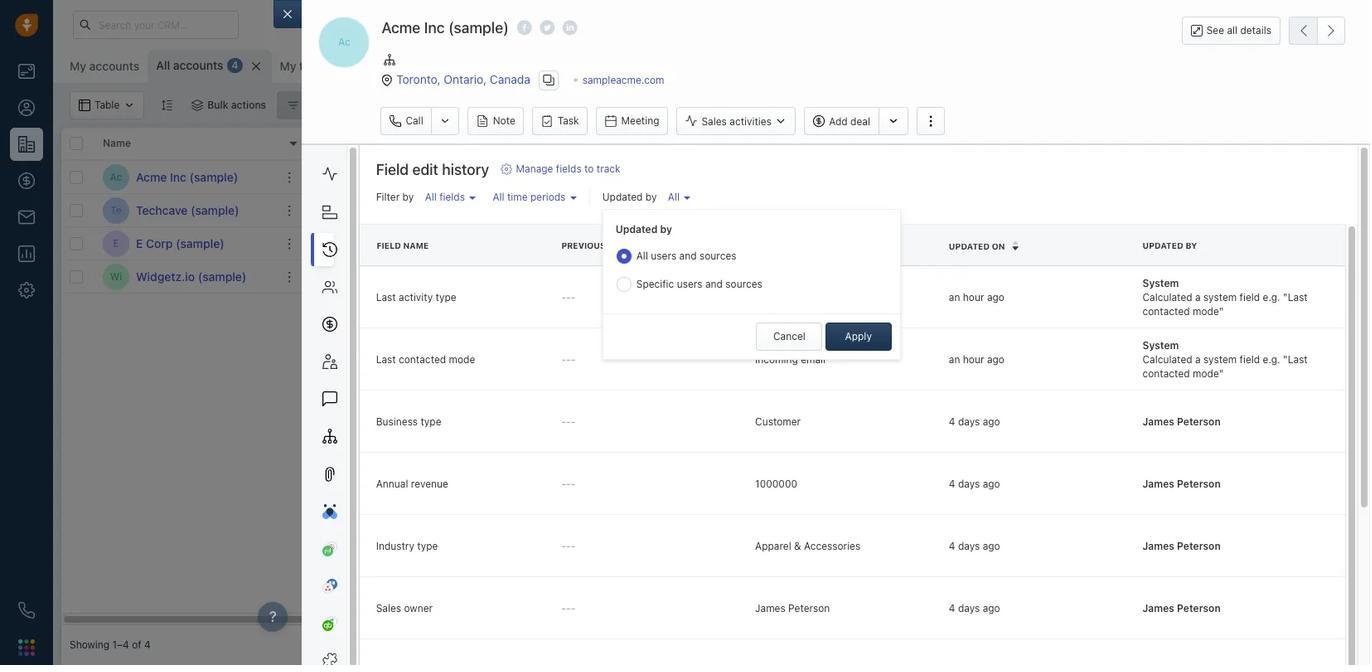 Task type: vqa. For each thing, say whether or not it's contained in the screenshot.


Task type: locate. For each thing, give the bounding box(es) containing it.
0 horizontal spatial sampleacme.com link
[[443, 171, 525, 183]]

1 system from the top
[[1204, 291, 1237, 303]]

container_wx8msf4aqz5i3rn1 image for filter by button
[[288, 100, 299, 111]]

2 container_wx8msf4aqz5i3rn1 image from the left
[[288, 100, 299, 111]]

1 vertical spatial last
[[376, 353, 396, 366]]

ago for james peterson
[[983, 602, 1001, 614]]

field
[[376, 161, 409, 179], [376, 241, 401, 251]]

1 vertical spatial acme inc (sample)
[[136, 170, 238, 184]]

mode"
[[1193, 305, 1224, 318], [1193, 367, 1224, 380]]

incoming email
[[755, 353, 826, 366]]

1 vertical spatial users
[[677, 278, 703, 290]]

mode" for email
[[1193, 305, 1224, 318]]

100
[[579, 169, 602, 184]]

0 vertical spatial system calculated a system field e.g. "last contacted mode"
[[1143, 277, 1308, 318]]

click down updated on
[[949, 270, 972, 283]]

press space to select this row. row containing techcave (sample)
[[61, 194, 310, 227]]

1 mode" from the top
[[1193, 305, 1224, 318]]

users
[[651, 249, 677, 262], [677, 278, 703, 290]]

techcave (sample)
[[136, 203, 239, 217]]

inc up 3
[[424, 19, 444, 36]]

to left track
[[585, 163, 594, 175]]

press space to select this row. row containing $ 5,600
[[310, 260, 1214, 294]]

0 vertical spatial acme
[[381, 19, 420, 36]]

acme inc (sample)
[[381, 19, 508, 36], [136, 170, 238, 184]]

task
[[557, 115, 579, 127]]

click up widgetz.io
[[452, 237, 475, 250]]

1 horizontal spatial fields
[[556, 163, 582, 175]]

0 vertical spatial last
[[376, 291, 396, 303]]

all down field edit history
[[425, 191, 437, 204]]

4 for 1000000
[[949, 478, 956, 490]]

0 vertical spatial system
[[1143, 277, 1179, 289]]

system calculated a system field e.g. "last contacted mode"
[[1143, 277, 1308, 318], [1143, 339, 1308, 380]]

cell down tags
[[932, 161, 1056, 193]]

toronto, ontario, canada link
[[396, 72, 530, 86]]

all for time
[[493, 191, 505, 204]]

1 an from the top
[[949, 291, 961, 303]]

related
[[318, 137, 355, 150]]

1 vertical spatial owner
[[404, 602, 433, 614]]

3 $ from the top
[[567, 236, 575, 250]]

0 vertical spatial system
[[1204, 291, 1237, 303]]

sales down sales activities
[[692, 137, 718, 150]]

4 --- from the top
[[562, 478, 576, 490]]

0 vertical spatial ac
[[338, 36, 350, 48]]

by
[[333, 99, 345, 111], [646, 191, 657, 203], [403, 191, 414, 204], [660, 223, 672, 235], [1186, 241, 1198, 251]]

details
[[1241, 24, 1272, 36]]

+
[[816, 204, 822, 216], [443, 237, 449, 250], [940, 237, 947, 250], [940, 270, 947, 283]]

a for incoming email
[[1196, 353, 1201, 366]]

1 vertical spatial and
[[706, 278, 723, 290]]

0 horizontal spatial ac
[[110, 171, 122, 183]]

users up 'specific'
[[651, 249, 677, 262]]

0 horizontal spatial filter
[[306, 99, 331, 111]]

2 $ from the top
[[567, 202, 575, 217]]

1 vertical spatial field
[[376, 241, 401, 251]]

ac up my territory accounts
[[338, 36, 350, 48]]

ago for email
[[987, 291, 1005, 303]]

1 vertical spatial a
[[1196, 353, 1201, 366]]

row group
[[61, 161, 310, 294], [310, 161, 1214, 294]]

1 4 days ago from the top
[[949, 415, 1001, 428]]

1 vertical spatial field
[[1240, 353, 1261, 366]]

add for $ 0
[[987, 237, 1005, 250]]

sales left activities
[[701, 115, 727, 128]]

1 vertical spatial system calculated a system field e.g. "last contacted mode"
[[1143, 339, 1308, 380]]

$ 5,600
[[567, 269, 615, 284]]

e for e
[[113, 237, 119, 250]]

row group containing acme inc (sample)
[[61, 161, 310, 294]]

accounts left you
[[1152, 444, 1209, 459]]

task
[[846, 204, 866, 216]]

0 vertical spatial e.g.
[[1263, 291, 1281, 303]]

0 horizontal spatial my
[[70, 59, 86, 73]]

grid
[[61, 128, 1214, 625]]

e
[[136, 236, 143, 250], [113, 237, 119, 250]]

1 container_wx8msf4aqz5i3rn1 image from the left
[[192, 100, 203, 111]]

add left the deal
[[829, 115, 848, 128]]

press space to select this row. row containing acme inc (sample)
[[61, 161, 310, 194]]

1 horizontal spatial sales owner
[[692, 137, 751, 150]]

1 vertical spatial an
[[949, 353, 961, 366]]

3 4 days ago from the top
[[949, 540, 1001, 552]]

2 vertical spatial sales
[[376, 602, 401, 614]]

1 an hour ago from the top
[[949, 291, 1005, 303]]

and up the 'specific users and sources'
[[680, 249, 697, 262]]

see all details
[[1207, 24, 1272, 36]]

accounts up bulk
[[173, 58, 223, 72]]

toronto, ontario, canada
[[396, 72, 530, 86]]

1 horizontal spatial inc
[[424, 19, 444, 36]]

0 horizontal spatial e
[[113, 237, 119, 250]]

field for field edit history
[[376, 161, 409, 179]]

1 $ from the top
[[567, 169, 575, 184]]

0 vertical spatial calculated
[[1143, 291, 1193, 303]]

widgetz.io (sample) link
[[136, 268, 247, 285]]

1 "last from the top
[[1284, 291, 1308, 303]]

e.g. for email
[[1263, 291, 1281, 303]]

grid containing $ 100
[[61, 128, 1214, 625]]

2 vertical spatial type
[[417, 540, 438, 552]]

$ left the 5,600
[[567, 269, 575, 284]]

1 vertical spatial inc
[[170, 170, 187, 184]]

5 --- from the top
[[562, 540, 576, 552]]

0 horizontal spatial acme
[[136, 170, 167, 184]]

0 horizontal spatial acme inc (sample)
[[136, 170, 238, 184]]

ac up te
[[110, 171, 122, 183]]

fields down "history"
[[440, 191, 465, 204]]

hour
[[963, 291, 985, 303], [963, 353, 985, 366]]

1 field from the top
[[1240, 291, 1261, 303]]

0 horizontal spatial sampleacme.com
[[443, 171, 525, 183]]

+ click to add down updated on
[[940, 270, 1005, 283]]

e corp (sample) link
[[136, 235, 224, 252]]

1 horizontal spatial and
[[706, 278, 723, 290]]

1 vertical spatial e.g.
[[1263, 353, 1281, 366]]

acme up techcave
[[136, 170, 167, 184]]

1 vertical spatial acme
[[136, 170, 167, 184]]

1 vertical spatial system
[[1143, 339, 1179, 351]]

add left filters
[[1140, 430, 1165, 445]]

0 horizontal spatial fields
[[440, 191, 465, 204]]

1 vertical spatial sales owner
[[376, 602, 433, 614]]

1 a from the top
[[1196, 291, 1201, 303]]

to right filters
[[1206, 430, 1219, 445]]

type right business
[[421, 415, 442, 428]]

1 horizontal spatial acme inc (sample)
[[381, 19, 508, 36]]

1 last from the top
[[376, 291, 396, 303]]

e.g. for incoming email
[[1263, 353, 1281, 366]]

1 vertical spatial mode"
[[1193, 367, 1224, 380]]

1 vertical spatial "last
[[1284, 353, 1308, 366]]

$ left 3,200
[[567, 202, 575, 217]]

0 vertical spatial sampleacme.com
[[582, 73, 664, 86]]

1 horizontal spatial container_wx8msf4aqz5i3rn1 image
[[288, 100, 299, 111]]

all for accounts
[[156, 58, 170, 72]]

sales activities button
[[676, 107, 805, 135], [676, 107, 796, 135]]

2 vertical spatial updated by
[[1143, 241, 1198, 251]]

j image
[[319, 263, 346, 290]]

1 calculated from the top
[[1143, 291, 1193, 303]]

2 4 days ago from the top
[[949, 478, 1001, 490]]

accounts inside add filters to narrow down the accounts you want to see.
[[1152, 444, 1209, 459]]

filter by down territory
[[306, 99, 345, 111]]

(sample) down acme inc (sample) link
[[191, 203, 239, 217]]

sampleacme.com inside press space to select this row. row
[[443, 171, 525, 183]]

sampleacme.com up meeting button
[[582, 73, 664, 86]]

0 vertical spatial activity
[[841, 137, 878, 150]]

"last for email
[[1284, 291, 1308, 303]]

+ click to add up 'due in 2 days'
[[940, 237, 1005, 250]]

fields down open on the top
[[556, 163, 582, 175]]

sources up the 'specific users and sources'
[[700, 249, 737, 262]]

cancel
[[774, 330, 806, 342]]

container_wx8msf4aqz5i3rn1 image left bulk
[[192, 100, 203, 111]]

acme inc (sample) down name row
[[136, 170, 238, 184]]

1 horizontal spatial e
[[136, 236, 143, 250]]

sales activities
[[701, 115, 771, 128]]

incoming
[[755, 353, 798, 366]]

0 horizontal spatial filter by
[[306, 99, 345, 111]]

0 vertical spatial users
[[651, 249, 677, 262]]

contacts
[[358, 137, 401, 150]]

+ right name
[[443, 237, 449, 250]]

0 vertical spatial owner
[[721, 137, 751, 150]]

users down all users and sources
[[677, 278, 703, 290]]

fields for all
[[440, 191, 465, 204]]

my territory accounts button
[[272, 50, 404, 83], [280, 59, 398, 73]]

linkedin circled image
[[562, 19, 577, 37]]

--- for sales owner
[[562, 602, 576, 614]]

techcave
[[136, 203, 188, 217]]

2 an from the top
[[949, 353, 961, 366]]

sources
[[700, 249, 737, 262], [726, 278, 763, 290]]

e left corp
[[136, 236, 143, 250]]

type down 'widgetz.io' link
[[436, 291, 457, 303]]

accounts down search your crm... text box
[[89, 59, 140, 73]]

add left the task
[[825, 204, 844, 216]]

1 vertical spatial sampleacme.com
[[443, 171, 525, 183]]

meeting button
[[596, 107, 668, 135]]

4 $ from the top
[[567, 269, 575, 284]]

5036153947 link
[[1065, 268, 1125, 285]]

an hour ago for incoming email
[[949, 353, 1005, 366]]

0 vertical spatial contacted
[[1143, 305, 1190, 318]]

6 --- from the top
[[562, 602, 576, 614]]

4 days ago for apparel & accessories
[[949, 540, 1001, 552]]

2 e.g. from the top
[[1263, 353, 1281, 366]]

1 horizontal spatial sampleacme.com
[[582, 73, 664, 86]]

acme inc (sample) link
[[136, 169, 238, 185]]

system
[[1143, 277, 1179, 289], [1143, 339, 1179, 351]]

1 vertical spatial sources
[[726, 278, 763, 290]]

1 system from the top
[[1143, 277, 1179, 289]]

my accounts
[[70, 59, 140, 73]]

0 horizontal spatial inc
[[170, 170, 187, 184]]

ago
[[987, 291, 1005, 303], [987, 353, 1005, 366], [983, 415, 1001, 428], [983, 478, 1001, 490], [983, 540, 1001, 552], [983, 602, 1001, 614]]

2 system calculated a system field e.g. "last contacted mode" from the top
[[1143, 339, 1308, 380]]

l image
[[319, 164, 346, 190]]

1 vertical spatial sampleacme.com link
[[443, 171, 525, 183]]

4 days ago for 1000000
[[949, 478, 1001, 490]]

0 vertical spatial field
[[376, 161, 409, 179]]

filter by
[[306, 99, 345, 111], [376, 191, 414, 204]]

more...
[[441, 60, 475, 72]]

click for $ 5,600
[[949, 270, 972, 283]]

1 vertical spatial system
[[1204, 353, 1237, 366]]

2 cell from the left
[[932, 161, 1056, 193]]

0 vertical spatial filter by
[[306, 99, 345, 111]]

container_wx8msf4aqz5i3rn1 image inside bulk actions "button"
[[192, 100, 203, 111]]

2 "last from the top
[[1284, 353, 1308, 366]]

industry
[[376, 540, 415, 552]]

type right 'industry'
[[417, 540, 438, 552]]

1 vertical spatial contacted
[[399, 353, 446, 366]]

1 hour from the top
[[963, 291, 985, 303]]

my territory accounts
[[280, 59, 398, 73]]

0 vertical spatial sources
[[700, 249, 737, 262]]

press space to select this row. row containing $ 3,200
[[310, 194, 1214, 227]]

0 vertical spatial fields
[[556, 163, 582, 175]]

4 for customer
[[949, 415, 956, 428]]

all up sampletechcave.com at the top
[[493, 191, 505, 204]]

0 vertical spatial filter
[[306, 99, 331, 111]]

system for email
[[1204, 291, 1237, 303]]

1 vertical spatial filter
[[376, 191, 400, 204]]

1 vertical spatial sales
[[692, 137, 718, 150]]

(sample) down the e corp (sample) link
[[198, 269, 247, 283]]

1 row group from the left
[[61, 161, 310, 294]]

1 my from the left
[[70, 59, 86, 73]]

3 more... button
[[408, 55, 484, 78]]

1 vertical spatial fields
[[440, 191, 465, 204]]

email
[[755, 291, 781, 303]]

0 vertical spatial sales owner
[[692, 137, 751, 150]]

cell
[[808, 161, 932, 193], [932, 161, 1056, 193], [1056, 161, 1181, 193]]

my accounts button
[[61, 50, 148, 83], [70, 59, 140, 73]]

1 vertical spatial updated by
[[616, 223, 672, 235]]

freshworks switcher image
[[18, 639, 35, 656]]

(sample) up ⌘
[[448, 19, 508, 36]]

all right value
[[637, 249, 648, 262]]

phone element
[[10, 594, 43, 627]]

0 horizontal spatial activity
[[399, 291, 433, 303]]

2 a from the top
[[1196, 353, 1201, 366]]

0 horizontal spatial owner
[[404, 602, 433, 614]]

1 horizontal spatial filter by
[[376, 191, 414, 204]]

and for all
[[680, 249, 697, 262]]

ago for apparel & accessories
[[983, 540, 1001, 552]]

2 last from the top
[[376, 353, 396, 366]]

0 vertical spatial mode"
[[1193, 305, 1224, 318]]

0 horizontal spatial container_wx8msf4aqz5i3rn1 image
[[192, 100, 203, 111]]

task button
[[532, 107, 588, 135]]

owner down industry type
[[404, 602, 433, 614]]

filter by down the edit
[[376, 191, 414, 204]]

last for last activity type
[[376, 291, 396, 303]]

sales owner down sales activities
[[692, 137, 751, 150]]

press space to select this row. row
[[61, 161, 310, 194], [310, 161, 1214, 194], [61, 194, 310, 227], [310, 194, 1214, 227], [61, 227, 310, 260], [310, 227, 1214, 260], [61, 260, 310, 294], [310, 260, 1214, 294]]

ac inside button
[[338, 36, 350, 48]]

0 vertical spatial an hour ago
[[949, 291, 1005, 303]]

filter up field name on the top
[[376, 191, 400, 204]]

manage
[[516, 163, 553, 175]]

sales owner down industry type
[[376, 602, 433, 614]]

peterson
[[745, 204, 786, 216], [745, 270, 786, 283], [1178, 415, 1221, 428], [1178, 478, 1221, 490], [1178, 540, 1221, 552], [789, 602, 830, 614], [1178, 602, 1221, 614]]

all down search your crm... text box
[[156, 58, 170, 72]]

last up business
[[376, 353, 396, 366]]

click for $ 0
[[949, 237, 972, 250]]

2 calculated from the top
[[1143, 353, 1193, 366]]

4 4 days ago from the top
[[949, 602, 1001, 614]]

sources up email
[[726, 278, 763, 290]]

sampleacme.com link up sampletechcave.com link
[[443, 171, 525, 183]]

add for add filters to narrow down the accounts you want to see.
[[1140, 430, 1165, 445]]

0 vertical spatial inc
[[424, 19, 444, 36]]

3 --- from the top
[[562, 415, 576, 428]]

all
[[156, 58, 170, 72], [668, 191, 680, 203], [425, 191, 437, 204], [493, 191, 505, 204], [637, 249, 648, 262]]

owner down sales activities
[[721, 137, 751, 150]]

2 system from the top
[[1143, 339, 1179, 351]]

add
[[490, 237, 508, 250], [987, 237, 1005, 250], [987, 270, 1005, 283]]

1 horizontal spatial ac
[[338, 36, 350, 48]]

+ left the task
[[816, 204, 822, 216]]

1 horizontal spatial owner
[[721, 137, 751, 150]]

0 vertical spatial updated by
[[603, 191, 657, 203]]

sampleacme.com link
[[582, 73, 664, 86], [443, 171, 525, 183]]

all inside button
[[493, 191, 505, 204]]

in
[[911, 270, 919, 282]]

ac button
[[318, 17, 370, 68]]

system
[[1204, 291, 1237, 303], [1204, 353, 1237, 366]]

2 field from the top
[[376, 241, 401, 251]]

field left name
[[376, 241, 401, 251]]

4 for apparel & accessories
[[949, 540, 956, 552]]

1 field from the top
[[376, 161, 409, 179]]

2 system from the top
[[1204, 353, 1237, 366]]

field for incoming email
[[1240, 353, 1261, 366]]

0 vertical spatial "last
[[1284, 291, 1308, 303]]

system calculated a system field e.g. "last contacted mode" for email
[[1143, 277, 1308, 318]]

deal
[[851, 115, 871, 128]]

filter
[[306, 99, 331, 111], [376, 191, 400, 204]]

field down contacts
[[376, 161, 409, 179]]

and for specific
[[706, 278, 723, 290]]

due in 2 days
[[891, 270, 953, 282]]

acme up toronto,
[[381, 19, 420, 36]]

sources for all users and sources
[[700, 249, 737, 262]]

by inside button
[[333, 99, 345, 111]]

bulk actions
[[208, 99, 266, 111]]

2 mode" from the top
[[1193, 367, 1224, 380]]

2 hour from the top
[[963, 353, 985, 366]]

add inside button
[[829, 115, 848, 128]]

0 vertical spatial acme inc (sample)
[[381, 19, 508, 36]]

cell up the task
[[808, 161, 932, 193]]

all for fields
[[425, 191, 437, 204]]

2 --- from the top
[[562, 353, 576, 366]]

name row
[[61, 128, 310, 161]]

1 horizontal spatial my
[[280, 59, 296, 73]]

filter down territory
[[306, 99, 331, 111]]

2 an hour ago from the top
[[949, 353, 1005, 366]]

0 vertical spatial field
[[1240, 291, 1261, 303]]

0 vertical spatial a
[[1196, 291, 1201, 303]]

inc down name row
[[170, 170, 187, 184]]

system for email
[[1143, 277, 1179, 289]]

2
[[922, 270, 928, 282]]

sales owner
[[692, 137, 751, 150], [376, 602, 433, 614]]

sampleacme.com up sampletechcave.com link
[[443, 171, 525, 183]]

last down field name on the top
[[376, 291, 396, 303]]

dialog
[[273, 0, 1371, 665]]

4
[[232, 59, 238, 72], [949, 415, 956, 428], [949, 478, 956, 490], [949, 540, 956, 552], [949, 602, 956, 614], [144, 639, 151, 651]]

1–4
[[112, 639, 129, 651]]

field
[[1240, 291, 1261, 303], [1240, 353, 1261, 366]]

activity down the deal
[[841, 137, 878, 150]]

inc
[[424, 19, 444, 36], [170, 170, 187, 184]]

1 vertical spatial an hour ago
[[949, 353, 1005, 366]]

(sample) up widgetz.io (sample) at the top
[[176, 236, 224, 250]]

(sample) up techcave (sample)
[[190, 170, 238, 184]]

sales
[[701, 115, 727, 128], [692, 137, 718, 150], [376, 602, 401, 614]]

0
[[579, 236, 587, 250]]

4 for james peterson
[[949, 602, 956, 614]]

contacted
[[1143, 305, 1190, 318], [399, 353, 446, 366], [1143, 367, 1190, 380]]

field edit history
[[376, 161, 489, 179]]

1 horizontal spatial activity
[[841, 137, 878, 150]]

my for my accounts
[[70, 59, 86, 73]]

time
[[507, 191, 528, 204]]

activity down name
[[399, 291, 433, 303]]

acme inc (sample) up 3 more... "button"
[[381, 19, 508, 36]]

click left 'on'
[[949, 237, 972, 250]]

$ for $ 3,200
[[567, 202, 575, 217]]

open
[[567, 137, 593, 150]]

0 vertical spatial type
[[436, 291, 457, 303]]

0 vertical spatial hour
[[963, 291, 985, 303]]

3 more...
[[432, 60, 475, 72]]

filter inside button
[[306, 99, 331, 111]]

periods
[[531, 191, 566, 204]]

4 inside all accounts 4
[[232, 59, 238, 72]]

$ left 100
[[567, 169, 575, 184]]

accounts
[[173, 58, 223, 72], [89, 59, 140, 73], [348, 59, 398, 73], [1152, 444, 1209, 459]]

--- for industry type
[[562, 540, 576, 552]]

"last
[[1284, 291, 1308, 303], [1284, 353, 1308, 366]]

0 vertical spatial and
[[680, 249, 697, 262]]

customer
[[755, 415, 801, 428]]

1 vertical spatial hour
[[963, 353, 985, 366]]

1 system calculated a system field e.g. "last contacted mode" from the top
[[1143, 277, 1308, 318]]

container_wx8msf4aqz5i3rn1 image right the actions
[[288, 100, 299, 111]]

a for email
[[1196, 291, 1201, 303]]

1 vertical spatial calculated
[[1143, 353, 1193, 366]]

sampleacme.com link up meeting button
[[582, 73, 664, 86]]

1 vertical spatial type
[[421, 415, 442, 428]]

0 vertical spatial an
[[949, 291, 961, 303]]

2 my from the left
[[280, 59, 296, 73]]

1 --- from the top
[[562, 291, 576, 303]]

updated by
[[603, 191, 657, 203], [616, 223, 672, 235], [1143, 241, 1198, 251]]

to down updated on
[[975, 270, 985, 283]]

hour for incoming email
[[963, 353, 985, 366]]

sales down 'industry'
[[376, 602, 401, 614]]

cancel button
[[757, 323, 823, 351]]

manage fields to track link
[[500, 162, 621, 177]]

5,600
[[579, 269, 615, 284]]

4 days ago for customer
[[949, 415, 1001, 428]]

add inside add filters to narrow down the accounts you want to see.
[[1140, 430, 1165, 445]]

2 vertical spatial contacted
[[1143, 367, 1190, 380]]

container_wx8msf4aqz5i3rn1 image
[[192, 100, 203, 111], [288, 100, 299, 111]]

james
[[711, 204, 742, 216], [711, 270, 742, 283], [1143, 415, 1175, 428], [1143, 478, 1175, 490], [1143, 540, 1175, 552], [755, 602, 786, 614], [1143, 602, 1175, 614]]

2 row group from the left
[[310, 161, 1214, 294]]

facebook circled image
[[517, 19, 532, 37]]

$ left 0
[[567, 236, 575, 250]]

press space to select this row. row containing $ 0
[[310, 227, 1214, 260]]

cell down phone at the right top
[[1056, 161, 1181, 193]]

container_wx8msf4aqz5i3rn1 image inside filter by button
[[288, 100, 299, 111]]

dialog containing acme inc (sample)
[[273, 0, 1371, 665]]

my for my territory accounts
[[280, 59, 296, 73]]

and down all users and sources
[[706, 278, 723, 290]]

--- for annual revenue
[[562, 478, 576, 490]]

0 horizontal spatial and
[[680, 249, 697, 262]]

2 field from the top
[[1240, 353, 1261, 366]]

$ for $ 0
[[567, 236, 575, 250]]

1 e.g. from the top
[[1263, 291, 1281, 303]]

$ 0
[[567, 236, 587, 250]]

e down te
[[113, 237, 119, 250]]

--- for business type
[[562, 415, 576, 428]]



Task type: describe. For each thing, give the bounding box(es) containing it.
"last for incoming email
[[1284, 353, 1308, 366]]

system calculated a system field e.g. "last contacted mode" for incoming email
[[1143, 339, 1308, 380]]

e for e corp (sample)
[[136, 236, 143, 250]]

apply
[[845, 330, 872, 342]]

activities
[[729, 115, 771, 128]]

o
[[504, 60, 512, 72]]

see.
[[1287, 444, 1313, 459]]

+ left updated on
[[940, 237, 947, 250]]

1 cell from the left
[[808, 161, 932, 193]]

1 vertical spatial add
[[825, 204, 844, 216]]

te
[[110, 204, 122, 216]]

widgetz.io link
[[443, 270, 491, 283]]

sampleacme.com for the topmost sampleacme.com link
[[582, 73, 664, 86]]

users for specific
[[677, 278, 703, 290]]

acme inc (sample) inside press space to select this row. row
[[136, 170, 238, 184]]

tags
[[940, 137, 963, 150]]

3 cell from the left
[[1056, 161, 1181, 193]]

container_wx8msf4aqz5i3rn1 image
[[696, 204, 707, 216]]

days inside press space to select this row. row
[[931, 270, 953, 282]]

phone
[[1065, 137, 1095, 150]]

sampleacme.com for sampleacme.com link to the left
[[443, 171, 525, 183]]

all up all users and sources
[[668, 191, 680, 203]]

add deal
[[829, 115, 871, 128]]

industry type
[[376, 540, 438, 552]]

+ click to add for $ 0
[[940, 237, 1005, 250]]

press space to select this row. row containing widgetz.io (sample)
[[61, 260, 310, 294]]

all accounts link
[[156, 57, 223, 74]]

calculated for email
[[1143, 291, 1193, 303]]

type for business type
[[421, 415, 442, 428]]

call link
[[380, 107, 431, 135]]

narrow
[[1222, 430, 1265, 445]]

contacted for incoming email
[[1143, 367, 1190, 380]]

field for field name
[[376, 241, 401, 251]]

next
[[816, 137, 839, 150]]

3,200
[[579, 202, 615, 217]]

toronto,
[[396, 72, 440, 86]]

row group containing $ 100
[[310, 161, 1214, 294]]

note
[[493, 115, 515, 127]]

related contacts
[[318, 137, 401, 150]]

track
[[597, 163, 621, 175]]

business type
[[376, 415, 442, 428]]

days for 1000000
[[958, 478, 980, 490]]

j image
[[319, 230, 346, 257]]

activity for next
[[841, 137, 878, 150]]

add deal button
[[805, 107, 879, 135]]

edit
[[412, 161, 439, 179]]

⌘ o
[[492, 60, 512, 72]]

all link
[[664, 187, 695, 208]]

ago for 1000000
[[983, 478, 1001, 490]]

note button
[[468, 107, 524, 135]]

days for customer
[[958, 415, 980, 428]]

+ click to add up widgetz.io
[[443, 237, 508, 250]]

all accounts 4
[[156, 58, 238, 72]]

field for email
[[1240, 291, 1261, 303]]

press space to select this row. row containing e corp (sample)
[[61, 227, 310, 260]]

0 horizontal spatial sales owner
[[376, 602, 433, 614]]

inc inside dialog
[[424, 19, 444, 36]]

inc inside press space to select this row. row
[[170, 170, 187, 184]]

territory
[[299, 59, 345, 73]]

5036153947
[[1065, 269, 1125, 281]]

all fields link
[[421, 187, 480, 208]]

specific users and sources
[[637, 278, 763, 290]]

all
[[1228, 24, 1238, 36]]

see all details button
[[1182, 17, 1281, 45]]

all for users
[[637, 249, 648, 262]]

canada
[[489, 72, 530, 86]]

mode" for incoming email
[[1193, 367, 1224, 380]]

add for add deal
[[829, 115, 848, 128]]

--- for last contacted mode
[[562, 353, 576, 366]]

ago for incoming email
[[987, 353, 1005, 366]]

an hour ago for email
[[949, 291, 1005, 303]]

system for incoming email
[[1143, 339, 1179, 351]]

$ for $ 100
[[567, 169, 575, 184]]

to down sampletechcave.com at the top
[[478, 237, 487, 250]]

revenue
[[411, 478, 449, 490]]

phone image
[[18, 602, 35, 619]]

+ add task
[[816, 204, 866, 216]]

0 vertical spatial sales
[[701, 115, 727, 128]]

techcave (sample) link
[[136, 202, 239, 218]]

system for incoming email
[[1204, 353, 1237, 366]]

on
[[992, 241, 1005, 251]]

call button
[[380, 107, 431, 135]]

updated on
[[949, 241, 1005, 251]]

see
[[1207, 24, 1225, 36]]

ontario,
[[443, 72, 486, 86]]

$ 3,200
[[567, 202, 615, 217]]

value
[[608, 241, 637, 251]]

contacted for email
[[1143, 305, 1190, 318]]

manage fields to track
[[516, 163, 621, 175]]

apparel & accessories
[[755, 540, 861, 552]]

1 vertical spatial filter by
[[376, 191, 414, 204]]

ago for customer
[[983, 415, 1001, 428]]

showing
[[70, 639, 110, 651]]

actions
[[231, 99, 266, 111]]

container_wx8msf4aqz5i3rn1 image for bulk actions "button"
[[192, 100, 203, 111]]

days for james peterson
[[958, 602, 980, 614]]

call
[[405, 115, 423, 127]]

users for all
[[651, 249, 677, 262]]

down
[[1268, 430, 1302, 445]]

calculated for incoming email
[[1143, 353, 1193, 366]]

filter by button
[[277, 91, 356, 119]]

acme inside acme inc (sample) link
[[136, 170, 167, 184]]

next activity
[[816, 137, 878, 150]]

field name
[[376, 241, 428, 251]]

want
[[1238, 444, 1268, 459]]

filters
[[1168, 430, 1203, 445]]

add filters to narrow down the accounts you want to see.
[[1140, 430, 1325, 459]]

to left 'on'
[[975, 237, 985, 250]]

add for $ 5,600
[[987, 270, 1005, 283]]

filter by inside button
[[306, 99, 345, 111]]

an for incoming email
[[949, 353, 961, 366]]

apparel
[[755, 540, 792, 552]]

website
[[443, 137, 482, 150]]

3
[[432, 60, 438, 72]]

1 horizontal spatial filter
[[376, 191, 400, 204]]

⌘
[[492, 60, 501, 72]]

days for apparel & accessories
[[958, 540, 980, 552]]

an for email
[[949, 291, 961, 303]]

$ for $ 5,600
[[567, 269, 575, 284]]

press space to select this row. row containing $ 100
[[310, 161, 1214, 194]]

sampletechcave.com
[[443, 204, 542, 216]]

0 vertical spatial sampleacme.com link
[[582, 73, 664, 86]]

last for last contacted mode
[[376, 353, 396, 366]]

&
[[794, 540, 802, 552]]

activity for last
[[399, 291, 433, 303]]

annual
[[376, 478, 408, 490]]

accounts right territory
[[348, 59, 398, 73]]

sources for specific users and sources
[[726, 278, 763, 290]]

mode
[[449, 353, 475, 366]]

name
[[403, 241, 428, 251]]

s image
[[319, 197, 346, 223]]

twitter circled image
[[539, 19, 554, 37]]

hour for email
[[963, 291, 985, 303]]

to left see.
[[1271, 444, 1284, 459]]

specific
[[637, 278, 674, 290]]

fields for manage
[[556, 163, 582, 175]]

+ click to add for $ 5,600
[[940, 270, 1005, 283]]

previous
[[562, 241, 606, 251]]

Search your CRM... text field
[[73, 11, 239, 39]]

all time periods button
[[489, 187, 581, 208]]

business
[[376, 415, 418, 428]]

open deals amount
[[567, 137, 662, 150]]

you
[[1212, 444, 1235, 459]]

type for industry type
[[417, 540, 438, 552]]

send email image
[[1206, 18, 1218, 32]]

$ 100
[[567, 169, 602, 184]]

1 vertical spatial ac
[[110, 171, 122, 183]]

apply button
[[826, 323, 892, 351]]

+ right 2
[[940, 270, 947, 283]]

--- for last activity type
[[562, 291, 576, 303]]

corp
[[146, 236, 173, 250]]

4 days ago for james peterson
[[949, 602, 1001, 614]]

1 horizontal spatial acme
[[381, 19, 420, 36]]



